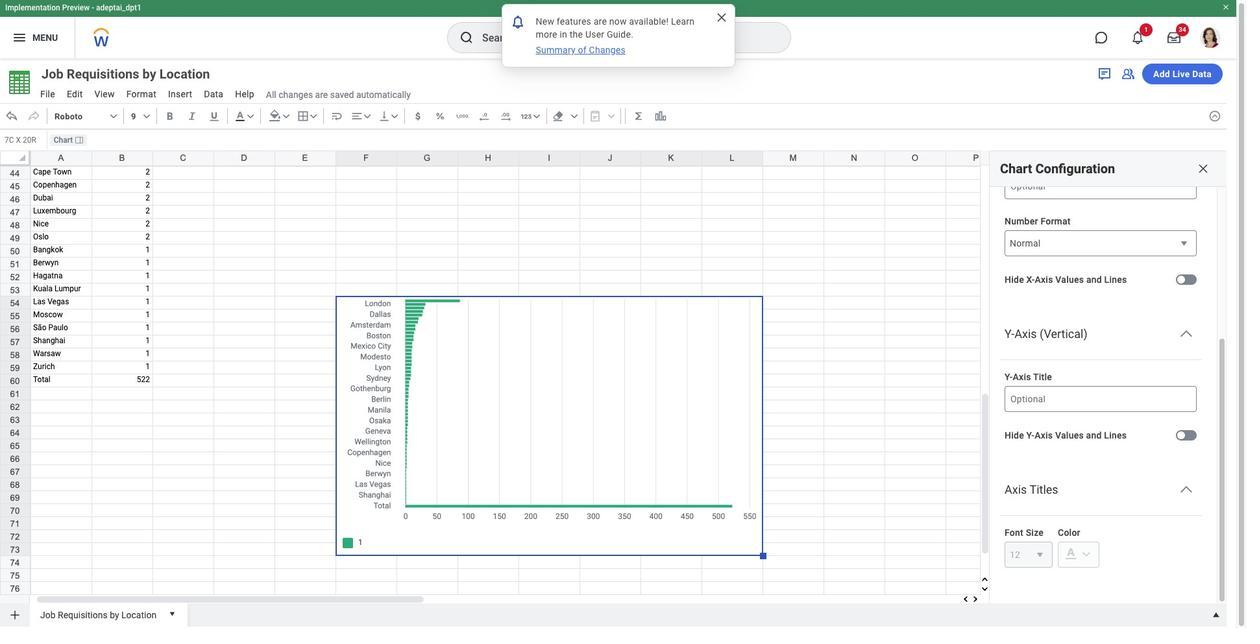 Task type: locate. For each thing, give the bounding box(es) containing it.
implementation preview -   adeptai_dpt1
[[5, 3, 141, 12]]

chevron up image
[[1179, 327, 1195, 342], [1179, 482, 1195, 498]]

caret down small image
[[166, 608, 179, 621]]

chart up number on the top of the page
[[1000, 161, 1033, 176]]

add
[[1154, 69, 1171, 79]]

1 vertical spatial by
[[110, 610, 119, 620]]

Search Workday  search field
[[482, 23, 764, 52]]

1 horizontal spatial are
[[594, 16, 607, 27]]

lines for hide y-axis values and lines
[[1105, 430, 1127, 441]]

requisitions for 2nd job requisitions by location button from the top
[[58, 610, 108, 620]]

1
[[1145, 26, 1148, 33]]

1 vertical spatial are
[[315, 89, 328, 100]]

add live data
[[1154, 69, 1212, 79]]

0 vertical spatial format
[[126, 89, 156, 99]]

format
[[126, 89, 156, 99], [1041, 216, 1071, 227]]

1 vertical spatial data
[[204, 89, 223, 99]]

live
[[1173, 69, 1190, 79]]

x image
[[715, 11, 728, 24]]

4 chevron down small image from the left
[[361, 110, 374, 123]]

1 vertical spatial chart
[[1000, 161, 1033, 176]]

chevron down small image left the align bottom icon
[[361, 110, 374, 123]]

format up the 9 popup button
[[126, 89, 156, 99]]

0 horizontal spatial by
[[110, 610, 119, 620]]

0 vertical spatial job
[[42, 66, 63, 82]]

y- up axis titles
[[1027, 430, 1035, 441]]

job requisitions by location button
[[35, 65, 233, 83], [35, 604, 162, 625]]

1 vertical spatial format
[[1041, 216, 1071, 227]]

data
[[1193, 69, 1212, 79], [204, 89, 223, 99]]

summary of changes link
[[535, 43, 627, 56]]

the
[[570, 29, 583, 40]]

job for first job requisitions by location button from the top of the page
[[42, 66, 63, 82]]

help
[[235, 89, 254, 99]]

notifications large image
[[1132, 31, 1145, 44]]

chevron down small image left eraser image
[[530, 110, 543, 123]]

0 vertical spatial chevron up image
[[1179, 327, 1195, 342]]

y- up y-axis title
[[1005, 327, 1015, 341]]

search image
[[459, 30, 475, 45]]

2 chevron up image from the top
[[1179, 482, 1195, 498]]

chevron down small image right 9
[[140, 110, 153, 123]]

1 horizontal spatial chart
[[1000, 161, 1033, 176]]

title
[[1034, 372, 1052, 382]]

are inside new features are now available! learn more in the user guide. summary of changes
[[594, 16, 607, 27]]

normal button
[[1005, 230, 1197, 256]]

menu button
[[0, 17, 75, 58]]

1 vertical spatial and
[[1087, 430, 1102, 441]]

chart image
[[654, 110, 667, 123]]

0 vertical spatial chart
[[54, 136, 73, 145]]

data right live
[[1193, 69, 1212, 79]]

edit
[[67, 89, 83, 99]]

hide for hide y-axis values and lines
[[1005, 430, 1024, 441]]

italics image
[[185, 110, 198, 123]]

chevron down small image down color
[[1079, 546, 1095, 562]]

activity stream image
[[1097, 66, 1113, 82]]

1 vertical spatial y-
[[1005, 372, 1013, 382]]

and down "normal" popup button
[[1087, 275, 1102, 285]]

requisitions
[[67, 66, 139, 82], [58, 610, 108, 620]]

chevron up image inside axis titles dropdown button
[[1179, 482, 1195, 498]]

values down the y-axis title text field
[[1056, 430, 1084, 441]]

2 values from the top
[[1056, 430, 1084, 441]]

are up user
[[594, 16, 607, 27]]

0 horizontal spatial chevron down small image
[[140, 110, 153, 123]]

9
[[131, 111, 136, 121]]

chevron up image inside the y-axis (vertical) dropdown button
[[1179, 327, 1195, 342]]

0 vertical spatial job requisitions by location
[[42, 66, 210, 82]]

all changes are saved automatically
[[266, 89, 411, 100]]

2 horizontal spatial chevron down small image
[[1079, 546, 1095, 562]]

0 vertical spatial values
[[1056, 275, 1084, 285]]

lines down "normal" popup button
[[1105, 275, 1127, 285]]

chart down roboto at the left of page
[[54, 136, 73, 145]]

hide up axis titles
[[1005, 430, 1024, 441]]

chevron down small image down help
[[244, 110, 257, 123]]

format inside tab content element
[[1041, 216, 1071, 227]]

1 vertical spatial job
[[40, 610, 56, 620]]

chevron down small image left 'dollar sign' icon
[[388, 110, 401, 123]]

location for 2nd job requisitions by location button from the top
[[121, 610, 157, 620]]

data up underline icon
[[204, 89, 223, 99]]

chevron down small image inside the 9 popup button
[[140, 110, 153, 123]]

chevron down small image inside roboto dropdown button
[[107, 110, 120, 123]]

1 horizontal spatial by
[[143, 66, 156, 82]]

add footer ws image
[[8, 609, 21, 622]]

in
[[560, 29, 567, 40]]

by
[[143, 66, 156, 82], [110, 610, 119, 620]]

job
[[42, 66, 63, 82], [40, 610, 56, 620]]

2 hide from the top
[[1005, 430, 1024, 441]]

dialog
[[502, 4, 735, 68]]

by up menus menu bar
[[143, 66, 156, 82]]

1 vertical spatial lines
[[1105, 430, 1127, 441]]

job for 2nd job requisitions by location button from the top
[[40, 610, 56, 620]]

0 horizontal spatial format
[[126, 89, 156, 99]]

caret up image
[[1210, 609, 1223, 622]]

1 vertical spatial job requisitions by location button
[[35, 604, 162, 625]]

job right add footer ws icon in the left bottom of the page
[[40, 610, 56, 620]]

1 lines from the top
[[1105, 275, 1127, 285]]

0 horizontal spatial chart
[[54, 136, 73, 145]]

0 vertical spatial job requisitions by location button
[[35, 65, 233, 83]]

lines down the y-axis title text field
[[1105, 430, 1127, 441]]

1 horizontal spatial chevron down small image
[[244, 110, 257, 123]]

34 button
[[1160, 23, 1189, 52]]

0 horizontal spatial location
[[121, 610, 157, 620]]

number
[[1005, 216, 1039, 227]]

0 vertical spatial requisitions
[[67, 66, 139, 82]]

close environment banner image
[[1222, 3, 1230, 11]]

profile logan mcneil image
[[1200, 27, 1221, 51]]

implementation
[[5, 3, 60, 12]]

learn
[[671, 16, 695, 27]]

y-axis (vertical) button
[[1000, 319, 1202, 360]]

0 vertical spatial and
[[1087, 275, 1102, 285]]

chevron down small image
[[107, 110, 120, 123], [280, 110, 293, 123], [307, 110, 320, 123], [361, 110, 374, 123], [388, 110, 401, 123], [530, 110, 543, 123], [568, 110, 581, 123]]

0 horizontal spatial data
[[204, 89, 223, 99]]

dialog containing new features are now available! learn more in the user guide.
[[502, 4, 735, 68]]

chevron down small image left 9
[[107, 110, 120, 123]]

1 horizontal spatial location
[[159, 66, 210, 82]]

0 vertical spatial data
[[1193, 69, 1212, 79]]

location
[[159, 66, 210, 82], [121, 610, 157, 620]]

and for hide y-axis values and lines
[[1087, 430, 1102, 441]]

chevron down small image
[[140, 110, 153, 123], [244, 110, 257, 123], [1079, 546, 1095, 562]]

0 horizontal spatial are
[[315, 89, 328, 100]]

automatically
[[356, 89, 411, 100]]

add zero image
[[500, 110, 513, 123]]

location up insert
[[159, 66, 210, 82]]

lines
[[1105, 275, 1127, 285], [1105, 430, 1127, 441]]

1 vertical spatial requisitions
[[58, 610, 108, 620]]

bold image
[[163, 110, 176, 123]]

1 hide from the top
[[1005, 275, 1024, 285]]

0 vertical spatial lines
[[1105, 275, 1127, 285]]

axis up titles
[[1035, 430, 1053, 441]]

and for hide x-axis values and lines
[[1087, 275, 1102, 285]]

eraser image
[[552, 110, 565, 123]]

0 vertical spatial location
[[159, 66, 210, 82]]

0 vertical spatial are
[[594, 16, 607, 27]]

job requisitions by location
[[42, 66, 210, 82], [40, 610, 157, 620]]

configuration
[[1036, 161, 1115, 176]]

1 values from the top
[[1056, 275, 1084, 285]]

2 lines from the top
[[1105, 430, 1127, 441]]

hide y-axis values and lines
[[1005, 430, 1127, 441]]

guide.
[[607, 29, 634, 40]]

color
[[1058, 528, 1081, 538]]

are left saved
[[315, 89, 328, 100]]

chart
[[54, 136, 73, 145], [1000, 161, 1033, 176]]

0 vertical spatial by
[[143, 66, 156, 82]]

1 vertical spatial job requisitions by location
[[40, 610, 157, 620]]

format right number on the top of the page
[[1041, 216, 1071, 227]]

values right x-
[[1056, 275, 1084, 285]]

hide
[[1005, 275, 1024, 285], [1005, 430, 1024, 441]]

values
[[1056, 275, 1084, 285], [1056, 430, 1084, 441]]

chart button
[[50, 134, 87, 146]]

None text field
[[1, 131, 47, 149]]

y- left title
[[1005, 372, 1013, 382]]

hide left x-
[[1005, 275, 1024, 285]]

by left 'caret down small' image
[[110, 610, 119, 620]]

2 and from the top
[[1087, 430, 1102, 441]]

thousands comma image
[[456, 110, 469, 123]]

job up file
[[42, 66, 63, 82]]

chevron down small image left text wrap image
[[307, 110, 320, 123]]

1 vertical spatial chevron up image
[[1179, 482, 1195, 498]]

saved
[[330, 89, 354, 100]]

y-
[[1005, 327, 1015, 341], [1005, 372, 1013, 382], [1027, 430, 1035, 441]]

format inside menus menu bar
[[126, 89, 156, 99]]

1 vertical spatial location
[[121, 610, 157, 620]]

y- inside dropdown button
[[1005, 327, 1015, 341]]

are
[[594, 16, 607, 27], [315, 89, 328, 100]]

menu banner
[[0, 0, 1237, 58]]

chart inside button
[[54, 136, 73, 145]]

location left 'caret down small' image
[[121, 610, 157, 620]]

view
[[95, 89, 115, 99]]

1 chevron down small image from the left
[[107, 110, 120, 123]]

titles
[[1030, 483, 1059, 497]]

1 vertical spatial hide
[[1005, 430, 1024, 441]]

1 vertical spatial values
[[1056, 430, 1084, 441]]

hide x-axis values and lines
[[1005, 275, 1127, 285]]

2 chevron down small image from the left
[[280, 110, 293, 123]]

dollar sign image
[[411, 110, 424, 123]]

0 vertical spatial y-
[[1005, 327, 1015, 341]]

are inside 'button'
[[315, 89, 328, 100]]

all changes are saved automatically button
[[261, 89, 411, 101]]

chevron down small image left the border all icon
[[280, 110, 293, 123]]

chevron down small image right eraser image
[[568, 110, 581, 123]]

grid
[[0, 0, 1246, 619]]

and
[[1087, 275, 1102, 285], [1087, 430, 1102, 441]]

axis
[[1035, 275, 1053, 285], [1015, 327, 1037, 341], [1013, 372, 1031, 382], [1035, 430, 1053, 441], [1005, 483, 1027, 497]]

1 horizontal spatial data
[[1193, 69, 1212, 79]]

1 and from the top
[[1087, 275, 1102, 285]]

Y-Axis Title text field
[[1005, 386, 1197, 412]]

preview
[[62, 3, 90, 12]]

1 horizontal spatial format
[[1041, 216, 1071, 227]]

1 chevron up image from the top
[[1179, 327, 1195, 342]]

and down the y-axis title text field
[[1087, 430, 1102, 441]]

insert
[[168, 89, 192, 99]]

3 chevron down small image from the left
[[307, 110, 320, 123]]

0 vertical spatial hide
[[1005, 275, 1024, 285]]



Task type: vqa. For each thing, say whether or not it's contained in the screenshot.
caret up icon
yes



Task type: describe. For each thing, give the bounding box(es) containing it.
axis left (vertical) at right
[[1015, 327, 1037, 341]]

values for x-
[[1056, 275, 1084, 285]]

data inside menus menu bar
[[204, 89, 223, 99]]

chevron up image for axis titles
[[1179, 482, 1195, 498]]

changes
[[589, 45, 626, 55]]

border all image
[[297, 110, 309, 123]]

axis left title
[[1013, 372, 1031, 382]]

of
[[578, 45, 587, 55]]

features
[[557, 16, 591, 27]]

(vertical)
[[1040, 327, 1088, 341]]

job requisitions by location for first job requisitions by location button from the top of the page
[[42, 66, 210, 82]]

percentage image
[[433, 110, 446, 123]]

chevron up image for y-axis (vertical)
[[1179, 327, 1195, 342]]

chart for chart configuration
[[1000, 161, 1033, 176]]

roboto
[[55, 111, 83, 121]]

axis titles
[[1005, 483, 1059, 497]]

text wrap image
[[330, 110, 343, 123]]

number format
[[1005, 216, 1071, 227]]

font size
[[1005, 528, 1044, 538]]

5 chevron down small image from the left
[[388, 110, 401, 123]]

values for y-
[[1056, 430, 1084, 441]]

job requisitions by location for 2nd job requisitions by location button from the top
[[40, 610, 157, 620]]

add live data button
[[1143, 64, 1223, 84]]

y- for y-axis title
[[1005, 372, 1013, 382]]

requisitions for first job requisitions by location button from the top of the page
[[67, 66, 139, 82]]

are for features
[[594, 16, 607, 27]]

adeptai_dpt1
[[96, 3, 141, 12]]

all
[[266, 89, 276, 100]]

justify image
[[12, 30, 27, 45]]

y-axis (vertical)
[[1005, 327, 1088, 341]]

y- for y-axis (vertical)
[[1005, 327, 1015, 341]]

2 vertical spatial y-
[[1027, 430, 1035, 441]]

axis titles button
[[1000, 475, 1202, 515]]

chart for chart
[[54, 136, 73, 145]]

1 button
[[1124, 23, 1153, 52]]

y-axis title
[[1005, 372, 1052, 382]]

chart configuration
[[1000, 161, 1115, 176]]

changes
[[279, 89, 313, 100]]

roboto button
[[50, 106, 121, 127]]

underline image
[[208, 110, 221, 123]]

hide for hide x-axis values and lines
[[1005, 275, 1024, 285]]

x-
[[1027, 275, 1035, 285]]

chevron up circle image
[[1209, 110, 1222, 123]]

location for first job requisitions by location button from the top of the page
[[159, 66, 210, 82]]

align bottom image
[[378, 110, 391, 123]]

toolbar container region
[[0, 103, 1204, 129]]

axis down normal on the right
[[1035, 275, 1053, 285]]

new
[[536, 16, 555, 27]]

size
[[1026, 528, 1044, 538]]

1 job requisitions by location button from the top
[[35, 65, 233, 83]]

x image
[[1197, 162, 1210, 175]]

7 chevron down small image from the left
[[568, 110, 581, 123]]

data inside 'add live data' button
[[1193, 69, 1212, 79]]

media classroom image
[[1121, 66, 1136, 82]]

menu
[[32, 32, 58, 43]]

new features are now available! learn more in the user guide. summary of changes
[[536, 16, 697, 55]]

menus menu bar
[[34, 85, 261, 105]]

by for first job requisitions by location button from the top of the page
[[143, 66, 156, 82]]

12 button
[[1005, 542, 1053, 568]]

normal
[[1010, 238, 1041, 249]]

-
[[92, 3, 94, 12]]

undo l image
[[5, 110, 18, 123]]

by for 2nd job requisitions by location button from the top
[[110, 610, 119, 620]]

9 button
[[127, 106, 154, 127]]

summary
[[536, 45, 576, 55]]

numbers image
[[520, 110, 533, 123]]

notifications image
[[510, 14, 526, 30]]

text color image
[[1063, 546, 1079, 562]]

user
[[586, 29, 605, 40]]

autosum image
[[632, 110, 645, 123]]

2 job requisitions by location button from the top
[[35, 604, 162, 625]]

available!
[[629, 16, 669, 27]]

tab content element
[[990, 91, 1217, 604]]

now
[[609, 16, 627, 27]]

12
[[1010, 550, 1021, 560]]

are for changes
[[315, 89, 328, 100]]

34
[[1179, 26, 1187, 33]]

align left image
[[350, 110, 363, 123]]

file
[[40, 89, 55, 99]]

axis left titles
[[1005, 483, 1027, 497]]

font
[[1005, 528, 1024, 538]]

inbox large image
[[1168, 31, 1181, 44]]

lines for hide x-axis values and lines
[[1105, 275, 1127, 285]]

remove zero image
[[478, 110, 491, 123]]

more
[[536, 29, 558, 40]]

6 chevron down small image from the left
[[530, 110, 543, 123]]



